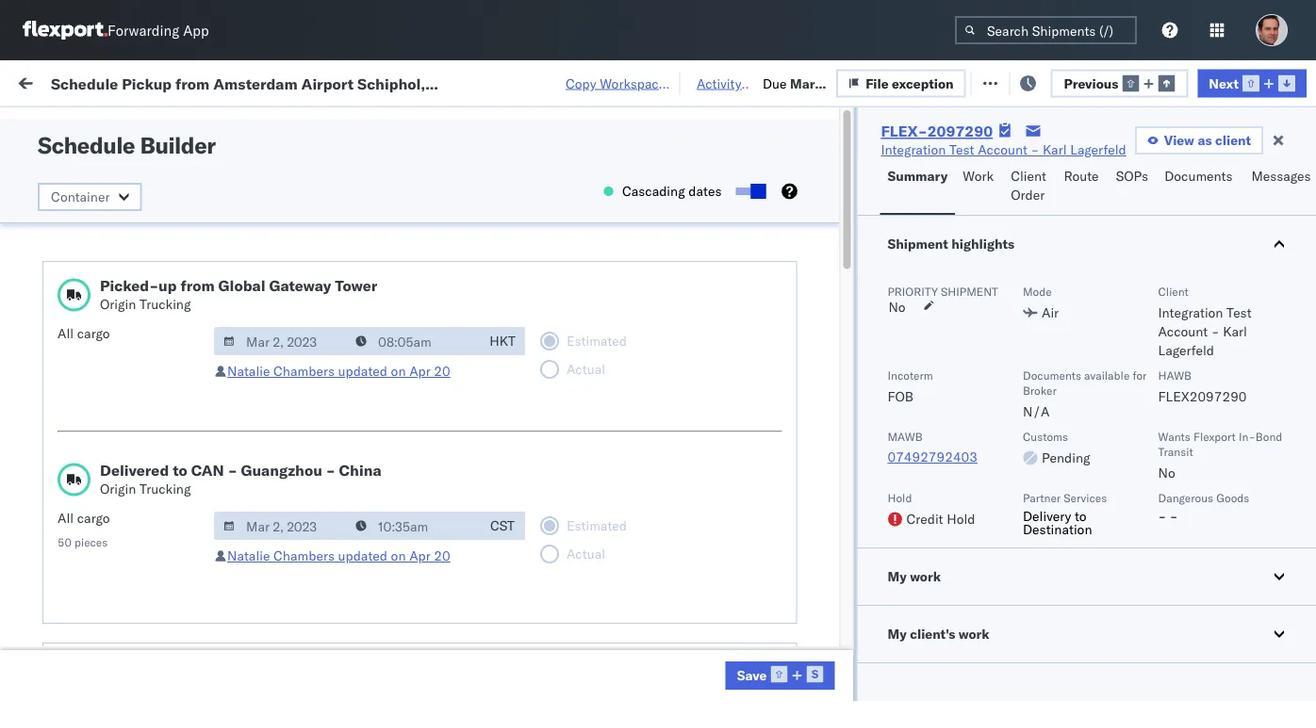Task type: vqa. For each thing, say whether or not it's contained in the screenshot.
Overview button
no



Task type: locate. For each thing, give the bounding box(es) containing it.
filtered by:
[[19, 116, 86, 132]]

0 vertical spatial integration
[[881, 141, 946, 158]]

schedule pickup from los angeles, ca link up 'delivered'
[[43, 385, 268, 423]]

integration
[[881, 141, 946, 158], [1158, 305, 1223, 321]]

cargo for all cargo 50 pieces
[[77, 510, 110, 527]]

lhuu7894563, for confirm delivery
[[1162, 603, 1259, 620]]

natalie chambers updated on apr 20 button for -
[[227, 548, 450, 564]]

view as client button
[[1135, 126, 1263, 155]]

1 demo from the top
[[752, 189, 787, 206]]

3 11:59 pm pdt, nov 4, 2022 from the top
[[304, 314, 477, 330]]

delivery up confirm pickup from los angeles, ca
[[103, 520, 151, 536]]

schedule pickup from los angeles, ca link up confirm pickup from los angeles, ca link
[[43, 468, 268, 506]]

client's
[[910, 626, 955, 643]]

work down credit
[[910, 569, 941, 585]]

3 schedule delivery appointment button from the top
[[43, 519, 232, 540]]

1 ceau7522281, hlxu626 from the top
[[1162, 230, 1316, 247]]

los for first schedule pickup from los angeles, ca button from the bottom of the page
[[178, 635, 199, 652]]

0 horizontal spatial client
[[1011, 168, 1046, 184]]

0 vertical spatial on
[[391, 363, 406, 380]]

uetu523 for schedule delivery appointment
[[1262, 520, 1316, 537]]

cascading
[[622, 183, 685, 199]]

appointment up up
[[154, 230, 232, 246]]

confirm inside confirm pickup from los angeles, ca
[[43, 552, 92, 569]]

my inside "button"
[[888, 569, 907, 585]]

1 -- : -- -- text field from the top
[[346, 327, 480, 355]]

2 updated from the top
[[338, 548, 387, 564]]

2 trucking from the top
[[140, 481, 191, 497]]

upload for 1st upload customs clearance documents button from the bottom
[[43, 428, 86, 444]]

clearance
[[146, 179, 207, 195], [146, 428, 207, 444]]

2 vertical spatial work
[[959, 626, 990, 643]]

4 schedule pickup from los angeles, ca link from the top
[[43, 468, 268, 506]]

2 11:59 from the top
[[304, 272, 340, 289]]

1 origin from the top
[[100, 296, 136, 313]]

delivery for 6:00 am pst, dec 24, 2022
[[95, 603, 143, 619]]

flex-2097290 link
[[881, 122, 993, 140]]

1 clearance from the top
[[146, 179, 207, 195]]

cargo inside the all cargo 50 pieces
[[77, 510, 110, 527]]

hlxu626 for first schedule pickup from los angeles, ca link
[[1262, 272, 1316, 288]]

1 natalie chambers updated on apr 20 button from the top
[[227, 363, 450, 380]]

1 vertical spatial container
[[51, 189, 110, 205]]

11:59 pm pst, dec 13, 2022
[[304, 479, 484, 496], [304, 521, 484, 537]]

schedule for 11:59 pm pst, dec 13, 2022 schedule delivery appointment link
[[43, 520, 99, 536]]

flex- down partner on the right bottom of page
[[1041, 521, 1082, 537]]

schedule delivery appointment up picked- at the top of page
[[43, 230, 232, 246]]

delivery down partner on the right bottom of page
[[1023, 508, 1071, 525]]

0 horizontal spatial work
[[54, 68, 103, 94]]

2 1846748 from the top
[[1082, 314, 1139, 330]]

dec left 24,
[[393, 604, 417, 620]]

dangerous goods - -
[[1158, 491, 1250, 525]]

my work button
[[858, 549, 1316, 605]]

flex-1889466 for appointment
[[1041, 521, 1139, 537]]

sops
[[1116, 168, 1148, 184]]

client inside button
[[1011, 168, 1046, 184]]

1 vertical spatial updated
[[338, 548, 387, 564]]

pickup down pieces
[[95, 552, 136, 569]]

all
[[58, 325, 74, 342], [58, 510, 74, 527]]

schedule pickup from los angeles, ca button
[[43, 261, 268, 300], [43, 302, 268, 342], [43, 385, 268, 425], [43, 468, 268, 508], [43, 634, 268, 674]]

flex-1846748
[[1041, 272, 1139, 289], [1041, 314, 1139, 330], [1041, 355, 1139, 371], [1041, 396, 1139, 413], [1041, 438, 1139, 454]]

6 resize handle column header from the left
[[979, 146, 1001, 701]]

schedule delivery appointment button up picked- at the top of page
[[43, 229, 232, 249]]

6:00 am pst, dec 24, 2022
[[304, 604, 477, 620]]

schedule delivery appointment link for 11:59 pm pst, dec 13, 2022
[[43, 519, 232, 538]]

0 vertical spatial schedule delivery appointment link
[[43, 229, 232, 248]]

file exception
[[995, 73, 1083, 90], [866, 75, 954, 91]]

(0)
[[306, 73, 330, 90]]

2 vertical spatial flex-1889466
[[1041, 604, 1139, 620]]

account left id in the right of the page
[[978, 141, 1028, 158]]

numbers
[[1162, 162, 1208, 176]]

2 -- : -- -- text field from the top
[[346, 512, 480, 540]]

customs down workitem button
[[90, 179, 143, 195]]

1 horizontal spatial lagerfeld
[[1158, 342, 1214, 359]]

origin inside delivered to can - guangzhou - china origin trucking
[[100, 481, 136, 497]]

2 vertical spatial schedule delivery appointment link
[[43, 519, 232, 538]]

1 vertical spatial my
[[888, 569, 907, 585]]

documents
[[1165, 168, 1233, 184], [43, 198, 112, 214], [1023, 368, 1081, 382], [43, 446, 112, 463]]

dec for confirm pickup from los angeles, ca
[[391, 562, 416, 579]]

2 appointment from the top
[[154, 354, 232, 371]]

nov for first schedule pickup from los angeles, ca link
[[401, 272, 425, 289]]

from
[[147, 262, 174, 278], [180, 276, 215, 295], [147, 303, 174, 320], [147, 386, 174, 403], [147, 469, 174, 486], [139, 552, 167, 569], [147, 635, 174, 652]]

documents down view as client button
[[1165, 168, 1233, 184]]

exception
[[1021, 73, 1083, 90], [892, 75, 954, 91]]

karl inside client integration test account - karl lagerfeld incoterm fob
[[1223, 323, 1247, 340]]

all for all cargo
[[58, 325, 74, 342]]

for inside documents available for broker n/a
[[1133, 368, 1147, 382]]

no right snoozed at the left top
[[442, 117, 457, 131]]

1846748 down available
[[1082, 396, 1139, 413]]

1 all from the top
[[58, 325, 74, 342]]

wants
[[1158, 429, 1191, 444]]

2 11:59 pm pst, dec 13, 2022 from the top
[[304, 521, 484, 537]]

2 nov from the top
[[401, 272, 425, 289]]

4 ocean fcl from the top
[[577, 521, 643, 537]]

0 vertical spatial updated
[[338, 363, 387, 380]]

natalie
[[227, 363, 270, 380], [227, 548, 270, 564]]

schedule delivery appointment link up picked- at the top of page
[[43, 229, 232, 248]]

4,
[[428, 231, 441, 247], [428, 272, 441, 289], [428, 314, 441, 330], [428, 355, 441, 371]]

2 flexport demo consignee from the top
[[700, 645, 854, 662]]

test inside client integration test account - karl lagerfeld incoterm fob
[[1227, 305, 1252, 321]]

2 ceau7522281, hlxu626 from the top
[[1162, 272, 1316, 288]]

schedule pickup from los angeles, ca link down 'confirm delivery' button
[[43, 634, 268, 672]]

to left can
[[173, 461, 187, 480]]

flex-2097290
[[881, 122, 993, 140]]

20
[[434, 363, 450, 380], [434, 548, 450, 564]]

pickup down 'confirm delivery' button
[[103, 635, 143, 652]]

all cargo
[[58, 325, 110, 342]]

test1 down messages button
[[1284, 231, 1316, 247]]

4 ceau7522281, hlxu626 from the top
[[1162, 355, 1316, 371]]

1 horizontal spatial exception
[[1021, 73, 1083, 90]]

1 vertical spatial my work
[[888, 569, 941, 585]]

1 upload customs clearance documents link from the top
[[43, 178, 268, 215]]

forwarding app link
[[23, 21, 209, 40]]

documents inside documents available for broker n/a
[[1023, 368, 1081, 382]]

schedule pickup from los angeles, ca link
[[43, 261, 268, 298], [43, 302, 268, 340], [43, 385, 268, 423], [43, 468, 268, 506], [43, 634, 268, 672]]

1 vertical spatial abcd
[[1284, 604, 1316, 620]]

3 hlxu626 from the top
[[1262, 313, 1316, 330]]

container button
[[38, 183, 142, 211]]

cargo down picked- at the top of page
[[77, 325, 110, 342]]

delivery for 11:59 pm pst, dec 13, 2022
[[103, 520, 151, 536]]

1 vertical spatial origin
[[100, 481, 136, 497]]

-- : -- -- text field down tower
[[346, 327, 480, 355]]

shipment
[[941, 284, 998, 298]]

1 horizontal spatial integration
[[1158, 305, 1223, 321]]

documents available for broker n/a
[[1023, 368, 1147, 420]]

ceau7522281, hlxu626 for 1st the upload customs clearance documents link from the bottom
[[1162, 437, 1316, 454]]

1 upload customs clearance documents button from the top
[[43, 178, 268, 217]]

schedule pickup from los angeles, ca link down up
[[43, 302, 268, 340]]

4 ceau7522281, from the top
[[1162, 355, 1258, 371]]

0 vertical spatial to
[[173, 461, 187, 480]]

appointment down up
[[154, 354, 232, 371]]

ceau7522281, for 11:59 pm pdt, nov 4, 2022's schedule delivery appointment link
[[1162, 355, 1258, 371]]

chambers
[[273, 363, 335, 380], [273, 548, 335, 564]]

from for first schedule pickup from los angeles, ca link
[[147, 262, 174, 278]]

pickup down picked- at the top of page
[[103, 303, 143, 320]]

flex-1889466 up the flex-1893174
[[1041, 604, 1139, 620]]

5 flex-1846748 from the top
[[1041, 438, 1139, 454]]

origin
[[100, 296, 136, 313], [100, 481, 136, 497]]

07492792403 button
[[888, 449, 978, 465]]

1 horizontal spatial my work
[[888, 569, 941, 585]]

2 natalie chambers updated on apr 20 from the top
[[227, 548, 450, 564]]

flex-1846748 up services
[[1041, 438, 1139, 454]]

hlxu626 for 4th schedule pickup from los angeles, ca link from the bottom
[[1262, 313, 1316, 330]]

2 horizontal spatial work
[[959, 626, 990, 643]]

0 vertical spatial test1
[[1284, 231, 1316, 247]]

los for confirm pickup from los angeles, ca button
[[170, 552, 191, 569]]

natalie for -
[[227, 548, 270, 564]]

2 confirm from the top
[[43, 603, 92, 619]]

3 flex-1846748 from the top
[[1041, 355, 1139, 371]]

1 horizontal spatial account
[[1158, 323, 1208, 340]]

pickup inside confirm pickup from los angeles, ca
[[95, 552, 136, 569]]

resize handle column header
[[270, 146, 292, 701], [479, 146, 502, 701], [545, 146, 568, 701], [668, 146, 690, 701], [790, 146, 813, 701], [979, 146, 1001, 701], [1130, 146, 1152, 701], [1252, 146, 1275, 701], [1268, 146, 1291, 701]]

ca for 4th schedule pickup from los angeles, ca link from the bottom
[[43, 322, 61, 338]]

1660288
[[1082, 189, 1139, 206]]

ca for first schedule pickup from los angeles, ca link from the bottom
[[43, 654, 61, 670]]

2 flex-1889466 from the top
[[1041, 521, 1139, 537]]

4 ca from the top
[[43, 488, 61, 504]]

hlxu626 for 11:59 pm pdt, nov 4, 2022's schedule delivery appointment link
[[1262, 355, 1316, 371]]

0 vertical spatial upload customs clearance documents button
[[43, 178, 268, 217]]

1 vertical spatial 20
[[434, 548, 450, 564]]

lhuu7894563, uetu523 down in-
[[1162, 479, 1316, 495]]

from for 4th schedule pickup from los angeles, ca link from the bottom
[[147, 303, 174, 320]]

flex- down the pending
[[1041, 479, 1082, 496]]

confirm delivery link
[[43, 602, 143, 621]]

1 flexport demo consignee from the top
[[700, 189, 854, 206]]

20 for picked-up from global gateway tower
[[434, 363, 450, 380]]

client up hawb
[[1158, 284, 1189, 298]]

delivery down all cargo
[[103, 354, 151, 371]]

priority
[[888, 284, 938, 298]]

on for delivered to can - guangzhou - china
[[391, 548, 406, 564]]

1 horizontal spatial client
[[1158, 284, 1189, 298]]

schedule delivery appointment link down all cargo
[[43, 353, 232, 372]]

highlights
[[952, 236, 1015, 252]]

1 vertical spatial apr
[[409, 548, 431, 564]]

1 natalie chambers updated on apr 20 from the top
[[227, 363, 450, 380]]

dec right china
[[400, 479, 424, 496]]

file exception up flex-2097290 link
[[866, 75, 954, 91]]

work
[[205, 73, 238, 90], [963, 168, 994, 184]]

natalie chambers updated on apr 20 down mmm d, yyyy text box
[[227, 363, 450, 380]]

1 vertical spatial 1889466
[[1082, 521, 1139, 537]]

angeles, inside confirm pickup from los angeles, ca
[[195, 552, 247, 569]]

2 upload customs clearance documents button from the top
[[43, 427, 268, 466]]

6 11:59 from the top
[[304, 521, 340, 537]]

0 horizontal spatial to
[[173, 461, 187, 480]]

1 vertical spatial confirm
[[43, 603, 92, 619]]

consignee inside "button"
[[822, 154, 876, 168]]

flexport inside the wants flexport in-bond transit no
[[1194, 429, 1236, 444]]

documents up broker
[[1023, 368, 1081, 382]]

from inside picked-up from global gateway tower origin trucking
[[180, 276, 215, 295]]

lhuu7894563, uetu523 for confirm delivery
[[1162, 603, 1316, 620]]

lhuu7894563, uetu523 up msdu7304509
[[1162, 603, 1316, 620]]

13, right china
[[428, 479, 448, 496]]

delivery inside button
[[95, 603, 143, 619]]

flex- up the pending
[[1041, 396, 1082, 413]]

summary
[[888, 168, 948, 184]]

11:59 pm pst, dec 13, 2022 for schedule pickup from los angeles, ca
[[304, 479, 484, 496]]

schedule pickup from los angeles, ca link up all cargo
[[43, 261, 268, 298]]

1 flex-1846748 from the top
[[1041, 272, 1139, 289]]

20 for delivered to can - guangzhou - china
[[434, 548, 450, 564]]

8 resize handle column header from the left
[[1252, 146, 1275, 701]]

2 vertical spatial my
[[888, 626, 907, 643]]

4 hlxu626 from the top
[[1262, 355, 1316, 371]]

3 4, from the top
[[428, 314, 441, 330]]

schedule pickup from los angeles, ca button up all cargo
[[43, 261, 268, 300]]

4:00 pm pst, dec 23, 2022
[[304, 562, 476, 579]]

2 vertical spatial schedule delivery appointment button
[[43, 519, 232, 540]]

1 vertical spatial upload
[[43, 428, 86, 444]]

can
[[191, 461, 224, 480]]

all cargo 50 pieces
[[58, 510, 110, 550]]

schedule pickup from los angeles, ca up the all cargo 50 pieces
[[43, 469, 254, 504]]

1 vertical spatial client
[[1158, 284, 1189, 298]]

schedule pickup from los angeles, ca button down 'confirm delivery' button
[[43, 634, 268, 674]]

0 vertical spatial natalie chambers updated on apr 20 button
[[227, 363, 450, 380]]

documents button
[[1157, 159, 1244, 215]]

1 1846748 from the top
[[1082, 272, 1139, 289]]

0 vertical spatial upload customs clearance documents link
[[43, 178, 268, 215]]

1 vertical spatial for
[[1133, 368, 1147, 382]]

1 schedule delivery appointment button from the top
[[43, 229, 232, 249]]

pickup for confirm pickup from los angeles, ca button
[[95, 552, 136, 569]]

flexport right "cascading"
[[700, 189, 749, 206]]

client up order
[[1011, 168, 1046, 184]]

ceau7522281, for 4th schedule pickup from los angeles, ca link from the bottom
[[1162, 313, 1258, 330]]

0 vertical spatial schedule delivery appointment
[[43, 230, 232, 246]]

work inside button
[[959, 626, 990, 643]]

upload customs clearance documents link
[[43, 178, 268, 215], [43, 427, 268, 464]]

pst, for schedule pickup from los angeles, ca
[[368, 479, 396, 496]]

1846748 up services
[[1082, 438, 1139, 454]]

schedule delivery appointment for 11:59 pm pst, dec 13, 2022
[[43, 520, 232, 536]]

pickup left up
[[103, 262, 143, 278]]

1 vertical spatial account
[[1158, 323, 1208, 340]]

0 vertical spatial for
[[180, 117, 195, 131]]

lhuu7894563, uetu523 down dangerous goods - -
[[1162, 562, 1316, 578]]

by:
[[68, 116, 86, 132]]

0 vertical spatial flexport demo consignee
[[700, 189, 854, 206]]

9 resize handle column header from the left
[[1268, 146, 1291, 701]]

0 vertical spatial abcd
[[1284, 562, 1316, 579]]

ca for first schedule pickup from los angeles, ca link
[[43, 281, 61, 297]]

flexport left in-
[[1194, 429, 1236, 444]]

schedule pickup from los angeles, ca up 'delivered'
[[43, 386, 254, 421]]

0 vertical spatial flex-1889466
[[1041, 479, 1139, 496]]

delivery for 11:59 pm pdt, nov 4, 2022
[[103, 354, 151, 371]]

lagerfeld inside client integration test account - karl lagerfeld incoterm fob
[[1158, 342, 1214, 359]]

11:59 pm pst, jan 12, 2023
[[304, 645, 480, 662]]

2 cargo from the top
[[77, 510, 110, 527]]

1 vertical spatial karl
[[1223, 323, 1247, 340]]

upload customs clearance documents up the all cargo 50 pieces
[[43, 428, 207, 463]]

1 vertical spatial 13,
[[428, 521, 448, 537]]

0 vertical spatial schedule delivery appointment button
[[43, 229, 232, 249]]

from for fourth schedule pickup from los angeles, ca link from the top
[[147, 469, 174, 486]]

upload customs clearance documents
[[43, 179, 207, 214], [43, 428, 207, 463]]

2 ocean fcl from the top
[[577, 231, 643, 247]]

0 vertical spatial origin
[[100, 296, 136, 313]]

0 vertical spatial chambers
[[273, 363, 335, 380]]

0 horizontal spatial account
[[978, 141, 1028, 158]]

11:59 pm pdt, nov 4, 2022 for fifth schedule pickup from los angeles, ca button from the bottom
[[304, 272, 477, 289]]

lhuu7894563, uetu523 for schedule pickup from los angeles, ca
[[1162, 479, 1316, 495]]

1 vertical spatial trucking
[[140, 481, 191, 497]]

my inside button
[[888, 626, 907, 643]]

chambers down mmm d, yyyy text box
[[273, 363, 335, 380]]

0 vertical spatial karl
[[1043, 141, 1067, 158]]

angeles, for first schedule pickup from los angeles, ca link
[[202, 262, 254, 278]]

dec up 23,
[[400, 521, 424, 537]]

2 horizontal spatial no
[[1158, 465, 1175, 481]]

0 vertical spatial natalie
[[227, 363, 270, 380]]

3 pdt, from the top
[[368, 314, 397, 330]]

1 horizontal spatial work
[[963, 168, 994, 184]]

0 vertical spatial -- : -- -- text field
[[346, 327, 480, 355]]

los inside confirm pickup from los angeles, ca
[[170, 552, 191, 569]]

3 schedule pickup from los angeles, ca link from the top
[[43, 385, 268, 423]]

lhuu7894563, uetu523 for schedule delivery appointment
[[1162, 520, 1316, 537]]

chambers for gateway
[[273, 363, 335, 380]]

1 vertical spatial on
[[391, 548, 406, 564]]

: down '205'
[[434, 117, 437, 131]]

1 vertical spatial all
[[58, 510, 74, 527]]

0 vertical spatial all
[[58, 325, 74, 342]]

0 vertical spatial appointment
[[154, 230, 232, 246]]

0 horizontal spatial hold
[[888, 491, 912, 505]]

customs
[[90, 179, 143, 195], [90, 428, 143, 444], [1023, 429, 1068, 444]]

schedule delivery appointment button
[[43, 229, 232, 249], [43, 353, 232, 374], [43, 519, 232, 540]]

2 4, from the top
[[428, 272, 441, 289]]

message (0)
[[253, 73, 330, 90]]

5 ceau7522281, hlxu626 from the top
[[1162, 396, 1316, 413]]

0 horizontal spatial integration
[[881, 141, 946, 158]]

demo for bookings
[[752, 645, 787, 662]]

appointment
[[154, 230, 232, 246], [154, 354, 232, 371], [154, 520, 232, 536]]

shipment
[[888, 236, 948, 252]]

all inside the all cargo 50 pieces
[[58, 510, 74, 527]]

dec for schedule delivery appointment
[[400, 521, 424, 537]]

0 vertical spatial 20
[[434, 363, 450, 380]]

work right import
[[205, 73, 238, 90]]

0 vertical spatial clearance
[[146, 179, 207, 195]]

pm
[[344, 231, 364, 247], [344, 272, 364, 289], [344, 314, 364, 330], [344, 355, 364, 371], [344, 479, 364, 496], [344, 521, 364, 537], [336, 562, 356, 579], [344, 645, 364, 662]]

ceau7522281, hlxu626 for first schedule pickup from los angeles, ca link
[[1162, 272, 1316, 288]]

customs up 'delivered'
[[90, 428, 143, 444]]

uetu523 for schedule pickup from los angeles, ca
[[1262, 479, 1316, 495]]

-- : -- -- text field
[[346, 327, 480, 355], [346, 512, 480, 540]]

natalie chambers updated on apr 20 up am
[[227, 548, 450, 564]]

los for third schedule pickup from los angeles, ca button from the bottom
[[178, 386, 199, 403]]

1 abcd from the top
[[1284, 562, 1316, 579]]

appointment up confirm pickup from los angeles, ca link
[[154, 520, 232, 536]]

hold right credit
[[947, 511, 975, 528]]

5 fcl from the top
[[619, 562, 643, 579]]

upload customs clearance documents for 1st the upload customs clearance documents link from the bottom
[[43, 428, 207, 463]]

1 horizontal spatial :
[[434, 117, 437, 131]]

1 vertical spatial natalie chambers updated on apr 20 button
[[227, 548, 450, 564]]

2 upload from the top
[[43, 428, 86, 444]]

Search Shipments (/) text field
[[955, 16, 1137, 44]]

pm for 11:59 pm pdt, nov 4, 2022's schedule delivery appointment link
[[344, 355, 364, 371]]

1 vertical spatial 11:59 pm pst, dec 13, 2022
[[304, 521, 484, 537]]

schedule delivery appointment link
[[43, 229, 232, 248], [43, 353, 232, 372], [43, 519, 232, 538]]

trucking down 'delivered'
[[140, 481, 191, 497]]

1 20 from the top
[[434, 363, 450, 380]]

0 vertical spatial container
[[1162, 147, 1212, 161]]

lhuu7894563, up msdu7304509
[[1162, 603, 1259, 620]]

1 schedule pickup from los angeles, ca link from the top
[[43, 261, 268, 298]]

no down the 'transit'
[[1158, 465, 1175, 481]]

2 fcl from the top
[[619, 231, 643, 247]]

schedule delivery appointment button for 11:59 pm pdt, nov 4, 2022
[[43, 353, 232, 374]]

1846748 for 4th schedule pickup from los angeles, ca button from the bottom of the page
[[1082, 314, 1139, 330]]

1 uetu523 from the top
[[1262, 479, 1316, 495]]

on
[[391, 363, 406, 380], [391, 548, 406, 564]]

schedule delivery appointment
[[43, 230, 232, 246], [43, 354, 232, 371], [43, 520, 232, 536]]

2 schedule delivery appointment from the top
[[43, 354, 232, 371]]

3 1846748 from the top
[[1082, 355, 1139, 371]]

my for my client's work button
[[888, 626, 907, 643]]

flex-1889466 down services
[[1041, 521, 1139, 537]]

2 hlxu626 from the top
[[1262, 272, 1316, 288]]

: for status
[[135, 117, 139, 131]]

schedule pickup from los angeles, ca down 'confirm delivery' button
[[43, 635, 254, 670]]

2 schedule pickup from los angeles, ca from the top
[[43, 303, 254, 338]]

ca inside confirm pickup from los angeles, ca
[[43, 571, 61, 587]]

angeles, for third schedule pickup from los angeles, ca link from the bottom of the page
[[202, 386, 254, 403]]

pickup for fifth schedule pickup from los angeles, ca button from the bottom
[[103, 262, 143, 278]]

0 vertical spatial 13,
[[428, 479, 448, 496]]

4 flex-1846748 from the top
[[1041, 396, 1139, 413]]

my work down credit
[[888, 569, 941, 585]]

appointment for 11:59 pm pst, dec 13, 2022
[[154, 520, 232, 536]]

4, for fifth schedule pickup from los angeles, ca button from the bottom
[[428, 272, 441, 289]]

2 ceau7522281, from the top
[[1162, 272, 1258, 288]]

0 vertical spatial 11:59 pm pst, dec 13, 2022
[[304, 479, 484, 496]]

1 vertical spatial hold
[[947, 511, 975, 528]]

1 vertical spatial flexport demo consignee
[[700, 645, 854, 662]]

from inside confirm pickup from los angeles, ca
[[139, 552, 167, 569]]

priority shipment
[[888, 284, 998, 298]]

flex-1846748 for 1st the upload customs clearance documents link from the bottom
[[1041, 438, 1139, 454]]

4:00
[[304, 562, 332, 579]]

demo left --
[[752, 189, 787, 206]]

demo for -
[[752, 189, 787, 206]]

1 horizontal spatial file exception
[[995, 73, 1083, 90]]

3 1889466 from the top
[[1082, 604, 1139, 620]]

schedule delivery appointment link up confirm pickup from los angeles, ca
[[43, 519, 232, 538]]

blocked,
[[231, 117, 278, 131]]

demo up save
[[752, 645, 787, 662]]

dec left 23,
[[391, 562, 416, 579]]

1889466 for from
[[1082, 479, 1139, 496]]

my client's work button
[[858, 606, 1316, 663]]

1 vertical spatial test1
[[1284, 438, 1316, 454]]

schedule pickup from los angeles, ca for first schedule pickup from los angeles, ca link from the bottom
[[43, 635, 254, 670]]

lhuu7894563, down the 'transit'
[[1162, 479, 1259, 495]]

natalie chambers updated on apr 20 button up am
[[227, 548, 450, 564]]

4 fcl from the top
[[619, 521, 643, 537]]

1 vertical spatial schedule delivery appointment
[[43, 354, 232, 371]]

0 vertical spatial flexport
[[700, 189, 749, 206]]

origin down 'delivered'
[[100, 481, 136, 497]]

ceau7522281,
[[1162, 230, 1258, 247], [1162, 272, 1258, 288], [1162, 313, 1258, 330], [1162, 355, 1258, 371], [1162, 396, 1258, 413], [1162, 437, 1258, 454]]

2 13, from the top
[[428, 521, 448, 537]]

2 natalie chambers updated on apr 20 button from the top
[[227, 548, 450, 564]]

to down services
[[1075, 508, 1087, 525]]

1889466 down the pending
[[1082, 479, 1139, 496]]

client inside client integration test account - karl lagerfeld incoterm fob
[[1158, 284, 1189, 298]]

schedule delivery appointment button up confirm pickup from los angeles, ca
[[43, 519, 232, 540]]

natalie chambers updated on apr 20 button down mmm d, yyyy text box
[[227, 363, 450, 380]]

0 vertical spatial demo
[[752, 189, 787, 206]]

1 horizontal spatial for
[[1133, 368, 1147, 382]]

flexport demo consignee
[[700, 189, 854, 206], [700, 645, 854, 662]]

1 vertical spatial clearance
[[146, 428, 207, 444]]

0 vertical spatial work
[[205, 73, 238, 90]]

integration up hawb
[[1158, 305, 1223, 321]]

file up flex-2097290
[[866, 75, 889, 91]]

2 apr from the top
[[409, 548, 431, 564]]

3 schedule delivery appointment from the top
[[43, 520, 232, 536]]

previous button
[[1051, 69, 1188, 97]]

forwarding app
[[107, 21, 209, 39]]

file down the search shipments (/) text box
[[995, 73, 1018, 90]]

0 vertical spatial work
[[54, 68, 103, 94]]

work inside "button"
[[910, 569, 941, 585]]

13,
[[428, 479, 448, 496], [428, 521, 448, 537]]

5 schedule pickup from los angeles, ca from the top
[[43, 635, 254, 670]]

1 vertical spatial -- : -- -- text field
[[346, 512, 480, 540]]

0 vertical spatial trucking
[[140, 296, 191, 313]]

cargo up pieces
[[77, 510, 110, 527]]

karl right flex
[[1043, 141, 1067, 158]]

1 schedule pickup from los angeles, ca from the top
[[43, 262, 254, 297]]

lagerfeld up route
[[1070, 141, 1126, 158]]

updated for delivered to can - guangzhou - china
[[338, 548, 387, 564]]

4 pdt, from the top
[[368, 355, 397, 371]]

client for integration
[[1158, 284, 1189, 298]]

documents down workitem
[[43, 198, 112, 214]]

confirm
[[43, 552, 92, 569], [43, 603, 92, 619]]

schedule delivery appointment button for 11:59 pm pst, dec 13, 2022
[[43, 519, 232, 540]]

save
[[737, 667, 767, 684]]

1 vertical spatial upload customs clearance documents link
[[43, 427, 268, 464]]

1 vertical spatial flexport
[[1194, 429, 1236, 444]]

2 vertical spatial no
[[1158, 465, 1175, 481]]

1846748 left hawb
[[1082, 355, 1139, 371]]

pickup down all cargo
[[103, 386, 143, 403]]

1 vertical spatial upload customs clearance documents button
[[43, 427, 268, 466]]

0 horizontal spatial container
[[51, 189, 110, 205]]

1 vertical spatial natalie chambers updated on apr 20
[[227, 548, 450, 564]]

1 vertical spatial schedule delivery appointment link
[[43, 353, 232, 372]]

- inside client integration test account - karl lagerfeld incoterm fob
[[1211, 323, 1220, 340]]

flex-1660288
[[1041, 189, 1139, 206]]

my client's work
[[888, 626, 990, 643]]

1 horizontal spatial karl
[[1223, 323, 1247, 340]]

5 1846748 from the top
[[1082, 438, 1139, 454]]

batch action button
[[1182, 67, 1305, 96]]

2 natalie from the top
[[227, 548, 270, 564]]

1 4, from the top
[[428, 231, 441, 247]]

mode
[[1023, 284, 1052, 298]]

schedule builder
[[38, 131, 215, 159]]

risk
[[389, 73, 411, 90]]

-- : -- -- text field up 23,
[[346, 512, 480, 540]]

3 schedule pickup from los angeles, ca from the top
[[43, 386, 254, 421]]

1 vertical spatial lagerfeld
[[1158, 342, 1214, 359]]

flex-1846748 down available
[[1041, 396, 1139, 413]]

1889466 for appointment
[[1082, 521, 1139, 537]]

2 20 from the top
[[434, 548, 450, 564]]

my work up filtered by:
[[19, 68, 103, 94]]

pickup for first schedule pickup from los angeles, ca button from the bottom of the page
[[103, 635, 143, 652]]

4 uetu523 from the top
[[1262, 603, 1316, 620]]

0 vertical spatial lagerfeld
[[1070, 141, 1126, 158]]

delivery down confirm pickup from los angeles, ca
[[95, 603, 143, 619]]

pdt, for 4th schedule pickup from los angeles, ca link from the bottom
[[368, 314, 397, 330]]

flex- down my work "button"
[[1041, 645, 1082, 662]]

2 chambers from the top
[[273, 548, 335, 564]]

2 11:59 pm pdt, nov 4, 2022 from the top
[[304, 272, 477, 289]]

my up bookings test consignee
[[888, 626, 907, 643]]

schedule pickup from los angeles, ca button up 'delivered'
[[43, 385, 268, 425]]

container down workitem
[[51, 189, 110, 205]]

0 vertical spatial no
[[442, 117, 457, 131]]

for right available
[[1133, 368, 1147, 382]]

7 11:59 from the top
[[304, 645, 340, 662]]

schedule for 4th schedule pickup from los angeles, ca link from the bottom
[[43, 303, 99, 320]]

schedule pickup from los angeles, ca for third schedule pickup from los angeles, ca link from the bottom of the page
[[43, 386, 254, 421]]

1 horizontal spatial to
[[1075, 508, 1087, 525]]

ocean
[[577, 189, 616, 206], [577, 231, 616, 247], [740, 231, 779, 247], [863, 231, 902, 247], [740, 272, 779, 289], [863, 272, 902, 289], [740, 314, 779, 330], [863, 314, 902, 330], [577, 355, 616, 371], [740, 355, 779, 371], [863, 355, 902, 371], [740, 396, 779, 413], [863, 396, 902, 413], [740, 438, 779, 454], [863, 438, 902, 454], [740, 479, 779, 496], [863, 479, 902, 496], [577, 521, 616, 537], [740, 521, 779, 537], [863, 521, 902, 537], [577, 562, 616, 579], [740, 562, 779, 579], [863, 562, 902, 579], [577, 604, 616, 620], [740, 604, 779, 620], [863, 604, 902, 620], [577, 645, 616, 662]]

2 abcd from the top
[[1284, 604, 1316, 620]]

china
[[339, 461, 381, 480]]

incoterm
[[888, 368, 933, 382]]

None checkbox
[[736, 188, 762, 195]]



Task type: describe. For each thing, give the bounding box(es) containing it.
container numbers
[[1162, 147, 1212, 176]]

schedule pickup from los angeles, ca for first schedule pickup from los angeles, ca link
[[43, 262, 254, 297]]

24,
[[420, 604, 441, 620]]

actions
[[1246, 154, 1285, 168]]

shipment highlights
[[888, 236, 1015, 252]]

container for container
[[51, 189, 110, 205]]

no inside the wants flexport in-bond transit no
[[1158, 465, 1175, 481]]

5 ceau7522281, from the top
[[1162, 396, 1258, 413]]

los for fourth schedule pickup from los angeles, ca button
[[178, 469, 199, 486]]

bookings test consignee
[[822, 645, 973, 662]]

jan
[[400, 645, 421, 662]]

0 vertical spatial account
[[978, 141, 1028, 158]]

0 horizontal spatial karl
[[1043, 141, 1067, 158]]

11:59 pm pst, dec 13, 2022 for schedule delivery appointment
[[304, 521, 484, 537]]

action
[[1252, 73, 1293, 90]]

from for confirm pickup from los angeles, ca link
[[139, 552, 167, 569]]

destination
[[1023, 521, 1092, 538]]

upload customs clearance documents for second the upload customs clearance documents link from the bottom of the page
[[43, 179, 207, 214]]

up
[[158, 276, 177, 295]]

5 resize handle column header from the left
[[790, 146, 813, 701]]

due
[[763, 75, 790, 91]]

confirm delivery
[[43, 603, 143, 619]]

11:59 for fourth schedule pickup from los angeles, ca button
[[304, 479, 340, 496]]

1 schedule delivery appointment from the top
[[43, 230, 232, 246]]

flex-1846748 for first schedule pickup from los angeles, ca link
[[1041, 272, 1139, 289]]

integration test account - karl lagerfeld
[[881, 141, 1126, 158]]

delivery up picked- at the top of page
[[103, 230, 151, 246]]

at
[[374, 73, 386, 90]]

3 lhuu7894563, from the top
[[1162, 562, 1259, 578]]

my for my work "button"
[[888, 569, 907, 585]]

next
[[1209, 75, 1239, 91]]

available
[[1084, 368, 1130, 382]]

flex- up the flex-1893174
[[1041, 604, 1082, 620]]

picked-up from global gateway tower origin trucking
[[100, 276, 378, 313]]

pst, for confirm delivery
[[360, 604, 389, 620]]

12,
[[424, 645, 444, 662]]

delivered
[[100, 461, 169, 480]]

1 11:59 from the top
[[304, 231, 340, 247]]

lhuu7894563, for schedule pickup from los angeles, ca
[[1162, 479, 1259, 495]]

hawb flex2097290
[[1158, 368, 1247, 405]]

6 fcl from the top
[[619, 604, 643, 620]]

dates
[[689, 183, 722, 199]]

-- : -- -- text field for delivered to can - guangzhou - china
[[346, 512, 480, 540]]

2 test1 from the top
[[1284, 438, 1316, 454]]

1846748 for schedule delivery appointment button associated with 11:59 pm pdt, nov 4, 2022
[[1082, 355, 1139, 371]]

to inside delivered to can - guangzhou - china origin trucking
[[173, 461, 187, 480]]

abcd for 4:00 pm pst, dec 23, 2022
[[1284, 562, 1316, 579]]

5 schedule pickup from los angeles, ca button from the top
[[43, 634, 268, 674]]

next button
[[1198, 69, 1307, 97]]

n/a
[[1023, 404, 1050, 420]]

client integration test account - karl lagerfeld incoterm fob
[[888, 284, 1252, 405]]

flexport for bookings test consignee
[[700, 645, 749, 662]]

nov for 4th schedule pickup from los angeles, ca link from the bottom
[[401, 314, 425, 330]]

in-
[[1239, 429, 1256, 444]]

confirm pickup from los angeles, ca link
[[43, 551, 268, 589]]

3 uetu523 from the top
[[1262, 562, 1316, 578]]

schedule delivery appointment link for 11:59 pm pdt, nov 4, 2022
[[43, 353, 232, 372]]

confirm for confirm delivery
[[43, 603, 92, 619]]

clearance for second the upload customs clearance documents link from the bottom of the page
[[146, 179, 207, 195]]

mawb 07492792403
[[888, 429, 978, 465]]

work button
[[955, 159, 1003, 215]]

2 upload customs clearance documents link from the top
[[43, 427, 268, 464]]

schedule for fourth schedule pickup from los angeles, ca link from the top
[[43, 469, 99, 486]]

ceau7522281, for first schedule pickup from los angeles, ca link
[[1162, 272, 1258, 288]]

11:59 for 4th schedule pickup from los angeles, ca button from the bottom of the page
[[304, 314, 340, 330]]

documents up the all cargo 50 pieces
[[43, 446, 112, 463]]

760 at risk
[[346, 73, 411, 90]]

summary button
[[880, 159, 955, 215]]

2 schedule pickup from los angeles, ca link from the top
[[43, 302, 268, 340]]

1 resize handle column header from the left
[[270, 146, 292, 701]]

ready
[[143, 117, 177, 131]]

1 vertical spatial no
[[889, 299, 906, 315]]

view
[[1164, 132, 1195, 149]]

ca for fourth schedule pickup from los angeles, ca link from the top
[[43, 488, 61, 504]]

3 fcl from the top
[[619, 355, 643, 371]]

maeu
[[1284, 645, 1316, 662]]

0 vertical spatial my
[[19, 68, 49, 94]]

205
[[433, 73, 458, 90]]

13, for schedule pickup from los angeles, ca
[[428, 479, 448, 496]]

pdt, for 11:59 pm pdt, nov 4, 2022's schedule delivery appointment link
[[368, 355, 397, 371]]

natalie chambers updated on apr 20 for -
[[227, 548, 450, 564]]

angeles, for 4th schedule pickup from los angeles, ca link from the bottom
[[202, 303, 254, 320]]

1 ocean fcl from the top
[[577, 189, 643, 206]]

flex2097290
[[1158, 388, 1247, 405]]

air
[[1042, 305, 1059, 321]]

abcd for 6:00 am pst, dec 24, 2022
[[1284, 604, 1316, 620]]

3 lhuu7894563, uetu523 from the top
[[1162, 562, 1316, 578]]

origin inside picked-up from global gateway tower origin trucking
[[100, 296, 136, 313]]

3 flex-1889466 from the top
[[1041, 604, 1139, 620]]

MMM D, YYYY text field
[[214, 512, 348, 540]]

flex- up air
[[1041, 272, 1082, 289]]

50
[[58, 536, 72, 550]]

1 ceau7522281, from the top
[[1162, 230, 1258, 247]]

cargo for all cargo
[[77, 325, 110, 342]]

all for all cargo 50 pieces
[[58, 510, 74, 527]]

pickup for 4th schedule pickup from los angeles, ca button from the bottom of the page
[[103, 303, 143, 320]]

trucking inside delivered to can - guangzhou - china origin trucking
[[140, 481, 191, 497]]

angeles, for fourth schedule pickup from los angeles, ca link from the top
[[202, 469, 254, 486]]

los for 4th schedule pickup from los angeles, ca button from the bottom of the page
[[178, 303, 199, 320]]

fob
[[888, 388, 914, 405]]

snoozed : no
[[390, 117, 457, 131]]

0 horizontal spatial exception
[[892, 75, 954, 91]]

1 hlxu626 from the top
[[1262, 230, 1316, 247]]

from for first schedule pickup from los angeles, ca link from the bottom
[[147, 635, 174, 652]]

4 schedule pickup from los angeles, ca button from the top
[[43, 468, 268, 508]]

flex-1846748 for 11:59 pm pdt, nov 4, 2022's schedule delivery appointment link
[[1041, 355, 1139, 371]]

bookings
[[822, 645, 877, 662]]

customs for 1st the upload customs clearance documents link from the bottom
[[90, 428, 143, 444]]

id
[[1035, 154, 1046, 168]]

dangerous
[[1158, 491, 1214, 505]]

0 vertical spatial hold
[[888, 491, 912, 505]]

as
[[1198, 132, 1212, 149]]

flexport demo consignee for bookings test consignee
[[700, 645, 854, 662]]

integration inside client integration test account - karl lagerfeld incoterm fob
[[1158, 305, 1223, 321]]

natalie chambers updated on apr 20 button for tower
[[227, 363, 450, 380]]

message
[[253, 73, 306, 90]]

snoozed
[[390, 117, 434, 131]]

flexport demo consignee for --
[[700, 189, 854, 206]]

on for picked-up from global gateway tower
[[391, 363, 406, 380]]

1 appointment from the top
[[154, 230, 232, 246]]

workitem button
[[11, 150, 273, 169]]

pm for confirm pickup from los angeles, ca link
[[336, 562, 356, 579]]

ca for confirm pickup from los angeles, ca link
[[43, 571, 61, 587]]

order
[[1011, 187, 1045, 203]]

13, for schedule delivery appointment
[[428, 521, 448, 537]]

flex- up broker
[[1041, 355, 1082, 371]]

services
[[1064, 491, 1107, 505]]

1 test1 from the top
[[1284, 231, 1316, 247]]

wants flexport in-bond transit no
[[1158, 429, 1283, 481]]

import work
[[159, 73, 238, 90]]

pm for 11:59 pm pst, dec 13, 2022 schedule delivery appointment link
[[344, 521, 364, 537]]

flexport. image
[[23, 21, 107, 40]]

6 ocean fcl from the top
[[577, 604, 643, 620]]

cst
[[490, 518, 515, 534]]

nov for 11:59 pm pdt, nov 4, 2022's schedule delivery appointment link
[[401, 355, 425, 371]]

7 fcl from the top
[[619, 645, 643, 662]]

4, for schedule delivery appointment button associated with 11:59 pm pdt, nov 4, 2022
[[428, 355, 441, 371]]

1846748 for fifth schedule pickup from los angeles, ca button from the bottom
[[1082, 272, 1139, 289]]

pm for fourth schedule pickup from los angeles, ca link from the top
[[344, 479, 364, 496]]

hkt
[[489, 333, 516, 349]]

natalie for global
[[227, 363, 270, 380]]

documents inside documents button
[[1165, 168, 1233, 184]]

MMM D, YYYY text field
[[214, 327, 348, 355]]

3 ocean fcl from the top
[[577, 355, 643, 371]]

3 schedule pickup from los angeles, ca button from the top
[[43, 385, 268, 425]]

Search Work text field
[[683, 67, 888, 96]]

1 nov from the top
[[401, 231, 425, 247]]

ceau7522281, for 1st the upload customs clearance documents link from the bottom
[[1162, 437, 1258, 454]]

transit
[[1158, 445, 1193, 459]]

7 resize handle column header from the left
[[1130, 146, 1152, 701]]

confirm pickup from los angeles, ca
[[43, 552, 247, 587]]

2 schedule pickup from los angeles, ca button from the top
[[43, 302, 268, 342]]

container numbers button
[[1152, 142, 1256, 176]]

flex- down route
[[1041, 189, 1082, 206]]

4 resize handle column header from the left
[[668, 146, 690, 701]]

angeles, for confirm pickup from los angeles, ca link
[[195, 552, 247, 569]]

schedule delivery appointment for 11:59 pm pdt, nov 4, 2022
[[43, 354, 232, 371]]

global
[[218, 276, 265, 295]]

ceau7522281, hlxu626 for 4th schedule pickup from los angeles, ca link from the bottom
[[1162, 313, 1316, 330]]

messages
[[1252, 168, 1311, 184]]

flex
[[1011, 154, 1032, 168]]

7 ocean fcl from the top
[[577, 645, 643, 662]]

apr for picked-up from global gateway tower
[[409, 363, 431, 380]]

2097290
[[927, 122, 993, 140]]

schedule for 1st schedule delivery appointment link
[[43, 230, 99, 246]]

1 horizontal spatial hold
[[947, 511, 975, 528]]

1 schedule pickup from los angeles, ca button from the top
[[43, 261, 268, 300]]

1 vertical spatial work
[[963, 168, 994, 184]]

dec for confirm delivery
[[393, 604, 417, 620]]

0 horizontal spatial no
[[442, 117, 457, 131]]

builder
[[140, 131, 215, 159]]

schedule for 11:59 pm pdt, nov 4, 2022's schedule delivery appointment link
[[43, 354, 99, 371]]

3 resize handle column header from the left
[[545, 146, 568, 701]]

0 horizontal spatial file
[[866, 75, 889, 91]]

4 1846748 from the top
[[1082, 396, 1139, 413]]

filtered
[[19, 116, 65, 132]]

forwarding
[[107, 21, 179, 39]]

schedule pickup from los angeles, ca for fourth schedule pickup from los angeles, ca link from the top
[[43, 469, 254, 504]]

delivery inside partner services delivery to destination
[[1023, 508, 1071, 525]]

ceau7522281, hlxu626 for 11:59 pm pdt, nov 4, 2022's schedule delivery appointment link
[[1162, 355, 1316, 371]]

0 horizontal spatial file exception
[[866, 75, 954, 91]]

natalie chambers updated on apr 20 for tower
[[227, 363, 450, 380]]

sops button
[[1108, 159, 1157, 215]]

pm for first schedule pickup from los angeles, ca link
[[344, 272, 364, 289]]

ca for third schedule pickup from los angeles, ca link from the bottom of the page
[[43, 405, 61, 421]]

0 vertical spatial my work
[[19, 68, 103, 94]]

5 ocean fcl from the top
[[577, 562, 643, 579]]

client order button
[[1003, 159, 1056, 215]]

2 resize handle column header from the left
[[479, 146, 502, 701]]

client order
[[1011, 168, 1046, 203]]

0 horizontal spatial work
[[205, 73, 238, 90]]

1 horizontal spatial file
[[995, 73, 1018, 90]]

1 fcl from the top
[[619, 189, 643, 206]]

pdt, for first schedule pickup from los angeles, ca link
[[368, 272, 397, 289]]

workitem
[[21, 154, 70, 168]]

client for order
[[1011, 168, 1046, 184]]

0 horizontal spatial for
[[180, 117, 195, 131]]

schedule for third schedule pickup from los angeles, ca link from the bottom of the page
[[43, 386, 99, 403]]

5 schedule pickup from los angeles, ca link from the top
[[43, 634, 268, 672]]

flex-1889466 for from
[[1041, 479, 1139, 496]]

los for fifth schedule pickup from los angeles, ca button from the bottom
[[178, 262, 199, 278]]

flex- up consignee "button"
[[881, 122, 927, 140]]

dec for schedule pickup from los angeles, ca
[[400, 479, 424, 496]]

route button
[[1056, 159, 1108, 215]]

0 horizontal spatial lagerfeld
[[1070, 141, 1126, 158]]

app
[[183, 21, 209, 39]]

updated for picked-up from global gateway tower
[[338, 363, 387, 380]]

5 hlxu626 from the top
[[1262, 396, 1316, 413]]

clearance for 1st the upload customs clearance documents link from the bottom
[[146, 428, 207, 444]]

customs down n/a
[[1023, 429, 1068, 444]]

flex- down n/a
[[1041, 438, 1082, 454]]

1 schedule delivery appointment link from the top
[[43, 229, 232, 248]]

consignee button
[[813, 150, 982, 169]]

1 pdt, from the top
[[368, 231, 397, 247]]

confirm delivery button
[[43, 602, 143, 623]]

customs for second the upload customs clearance documents link from the bottom of the page
[[90, 179, 143, 195]]

credit
[[907, 511, 943, 528]]

pieces
[[74, 536, 108, 550]]

my work inside "button"
[[888, 569, 941, 585]]

batch action
[[1211, 73, 1293, 90]]

to inside partner services delivery to destination
[[1075, 508, 1087, 525]]

container for container numbers
[[1162, 147, 1212, 161]]

account inside client integration test account - karl lagerfeld incoterm fob
[[1158, 323, 1208, 340]]

hawb
[[1158, 368, 1192, 382]]

trucking inside picked-up from global gateway tower origin trucking
[[140, 296, 191, 313]]

flex- down mode
[[1041, 314, 1082, 330]]

broker
[[1023, 383, 1057, 397]]

gateway
[[269, 276, 331, 295]]

1 11:59 pm pdt, nov 4, 2022 from the top
[[304, 231, 477, 247]]

integration test account - karl lagerfeld link
[[881, 140, 1126, 159]]

guangzhou
[[241, 461, 322, 480]]

credit hold
[[907, 511, 975, 528]]



